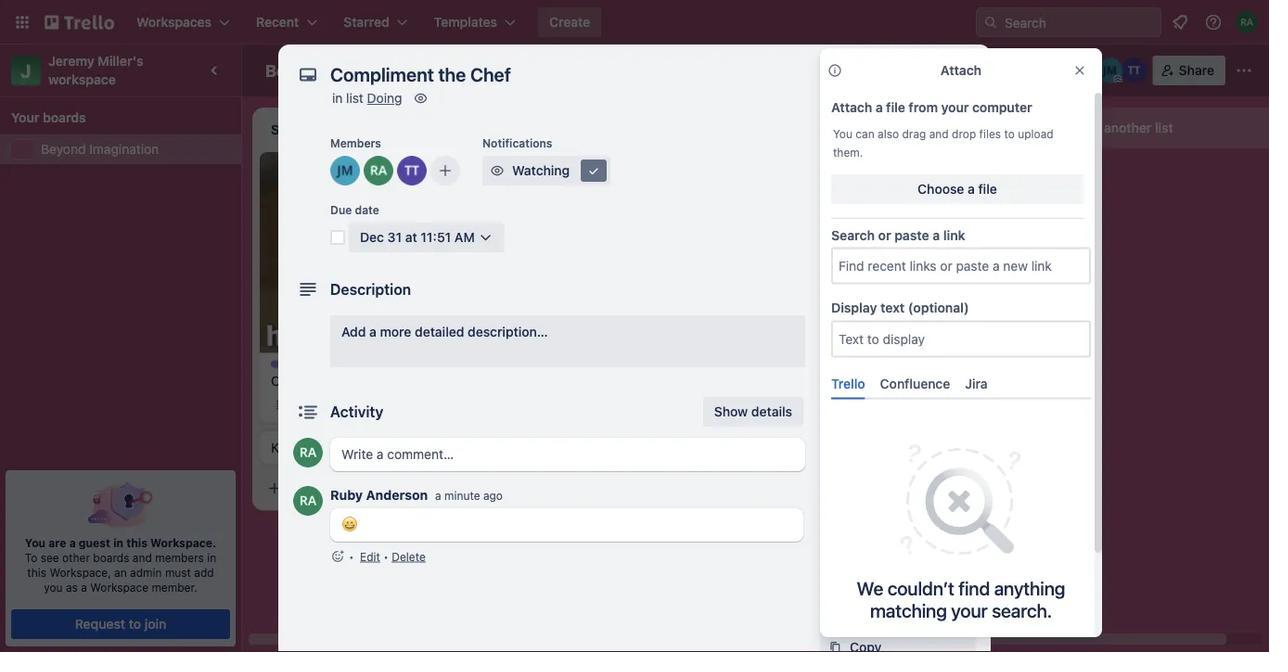 Task type: vqa. For each thing, say whether or not it's contained in the screenshot.
as
yes



Task type: locate. For each thing, give the bounding box(es) containing it.
create button
[[538, 7, 601, 37]]

doing
[[367, 90, 402, 106]]

add down automation
[[850, 528, 874, 544]]

1 horizontal spatial attach
[[941, 63, 982, 78]]

0 vertical spatial this
[[126, 536, 148, 549]]

boards right "your"
[[43, 110, 86, 125]]

add a more detailed description… link
[[330, 315, 805, 367]]

power ups image
[[929, 63, 943, 78]]

you are a guest in this workspace. to see other boards and members in this workspace, an admin must add you as a workspace member.
[[25, 536, 216, 594]]

ruby anderson (rubyanderson7) image up date
[[364, 156, 393, 186]]

also
[[878, 127, 899, 140]]

beyond imagination up in list doing
[[265, 60, 423, 80]]

sm image left checklist
[[826, 228, 844, 247]]

as
[[66, 581, 78, 594]]

detailed
[[415, 324, 464, 340]]

1 horizontal spatial boards
[[93, 551, 129, 564]]

1 horizontal spatial create from template… image
[[1002, 169, 1017, 184]]

1 horizontal spatial you
[[833, 127, 853, 140]]

attach a file from your computer
[[831, 100, 1032, 115]]

0 vertical spatial ups
[[859, 426, 881, 439]]

list inside button
[[1155, 120, 1173, 135]]

0 horizontal spatial file
[[886, 100, 905, 115]]

jeremy
[[48, 53, 94, 69]]

another
[[1104, 120, 1152, 135]]

0 vertical spatial in
[[332, 90, 343, 106]]

0 horizontal spatial members
[[330, 136, 381, 149]]

1 horizontal spatial terry turtle (terryturtle) image
[[468, 394, 490, 416]]

2 vertical spatial ruby anderson (rubyanderson7) image
[[293, 438, 323, 468]]

0 vertical spatial list
[[346, 90, 364, 106]]

0 horizontal spatial this
[[27, 566, 46, 579]]

1 horizontal spatial beyond imagination
[[265, 60, 423, 80]]

None text field
[[321, 58, 933, 91]]

0 vertical spatial your
[[941, 100, 969, 115]]

imagination down 'your boards with 1 items' element
[[89, 141, 159, 157]]

miller's
[[98, 53, 144, 69]]

at
[[405, 230, 417, 245]]

delete link
[[392, 550, 426, 563]]

list down board name text box
[[346, 90, 364, 106]]

a right as
[[81, 581, 87, 594]]

close popover image
[[1073, 63, 1087, 78]]

add left more
[[341, 324, 366, 340]]

2 vertical spatial jeremy miller (jeremymiller198) image
[[705, 234, 727, 256]]

1 horizontal spatial file
[[978, 181, 997, 197]]

sm image inside labels link
[[826, 191, 844, 210]]

add
[[194, 566, 214, 579]]

list right another
[[1155, 120, 1173, 135]]

0 vertical spatial imagination
[[329, 60, 423, 80]]

add a card down kickoff meeting
[[289, 481, 355, 496]]

sm image inside cover link
[[826, 340, 844, 358]]

add up them.
[[820, 129, 842, 142]]

0 horizontal spatial and
[[133, 551, 152, 564]]

thoughts
[[534, 161, 586, 174]]

add inside button
[[850, 528, 874, 544]]

0 vertical spatial you
[[833, 127, 853, 140]]

1 horizontal spatial ruby anderson (rubyanderson7) image
[[731, 234, 753, 256]]

ruby anderson (rubyanderson7) image left ruby
[[293, 486, 323, 516]]

you
[[44, 581, 63, 594]]

0 horizontal spatial to
[[129, 617, 141, 632]]

your inside the we couldn't find anything matching your search.
[[951, 600, 988, 622]]

add left another
[[1076, 120, 1101, 135]]

to up them.
[[845, 129, 856, 142]]

dates button
[[820, 260, 976, 289]]

add a card down them.
[[817, 168, 882, 184]]

edit
[[360, 550, 380, 563]]

jeremy miller's workspace
[[48, 53, 147, 87]]

ruby anderson a minute ago
[[330, 488, 503, 503]]

2 vertical spatial card
[[328, 481, 355, 496]]

attach for attach
[[941, 63, 982, 78]]

1 vertical spatial add a card
[[289, 481, 355, 496]]

terry turtle (terryturtle) image down description…
[[468, 394, 490, 416]]

meeting
[[316, 440, 365, 455]]

0 horizontal spatial in
[[113, 536, 124, 549]]

1 horizontal spatial imagination
[[329, 60, 423, 80]]

1 vertical spatial create from template… image
[[475, 481, 490, 496]]

details
[[751, 404, 792, 419]]

terry turtle (terryturtle) image right close popover icon
[[1121, 58, 1147, 84]]

0 vertical spatial beyond
[[265, 60, 325, 80]]

0 horizontal spatial list
[[346, 90, 364, 106]]

beyond imagination down 'your boards with 1 items' element
[[41, 141, 159, 157]]

checklist link
[[820, 223, 976, 252]]

0 horizontal spatial beyond imagination
[[41, 141, 159, 157]]

0 horizontal spatial terry turtle (terryturtle) image
[[397, 156, 427, 186]]

description
[[330, 281, 411, 298]]

sm image left cover
[[826, 340, 844, 358]]

boards
[[43, 110, 86, 125], [93, 551, 129, 564]]

sm image for cover
[[826, 340, 844, 358]]

2 horizontal spatial to
[[1004, 127, 1015, 140]]

1 down the instagram
[[356, 398, 361, 411]]

0 horizontal spatial boards
[[43, 110, 86, 125]]

tab list
[[824, 369, 1099, 399]]

1 horizontal spatial add a card
[[817, 168, 882, 184]]

create from template… image
[[1002, 169, 1017, 184], [475, 481, 490, 496]]

add down power-ups
[[850, 452, 874, 468]]

file right choose in the right top of the page
[[978, 181, 997, 197]]

jira
[[965, 376, 988, 391]]

1 horizontal spatial create
[[549, 14, 590, 30]]

1 vertical spatial you
[[25, 536, 46, 549]]

matching
[[870, 600, 947, 622]]

request to join
[[75, 617, 166, 632]]

members
[[155, 551, 204, 564]]

add down kickoff at the bottom left of the page
[[289, 481, 314, 496]]

search or paste a link
[[831, 227, 966, 243]]

to inside you can also drag and drop files to upload them.
[[1004, 127, 1015, 140]]

0 horizontal spatial beyond
[[41, 141, 86, 157]]

choose a file
[[918, 181, 997, 197]]

0 vertical spatial boards
[[43, 110, 86, 125]]

imagination up doing link
[[329, 60, 423, 80]]

1 horizontal spatial beyond
[[265, 60, 325, 80]]

your
[[11, 110, 39, 125]]

1 vertical spatial members
[[850, 155, 907, 171]]

sm image inside watching button
[[488, 161, 507, 180]]

a left minute
[[435, 489, 441, 502]]

•
[[383, 550, 389, 563]]

card up "labels"
[[855, 168, 882, 184]]

0 horizontal spatial create
[[271, 373, 311, 388]]

confluence
[[880, 376, 950, 391]]

watching
[[512, 163, 570, 178]]

to inside button
[[129, 617, 141, 632]]

2 horizontal spatial jeremy miller (jeremymiller198) image
[[1097, 58, 1123, 84]]

1 horizontal spatial ruby anderson (rubyanderson7) image
[[364, 156, 393, 186]]

0 vertical spatial file
[[886, 100, 905, 115]]

0 horizontal spatial ruby anderson (rubyanderson7) image
[[293, 486, 323, 516]]

link
[[943, 227, 966, 243]]

cover
[[850, 341, 886, 356]]

0 horizontal spatial imagination
[[89, 141, 159, 157]]

find
[[959, 578, 990, 599]]

1 horizontal spatial list
[[1155, 120, 1173, 135]]

1 vertical spatial beyond
[[41, 141, 86, 157]]

0 vertical spatial terry turtle (terryturtle) image
[[1121, 58, 1147, 84]]

you inside you are a guest in this workspace. to see other boards and members in this workspace, an admin must add you as a workspace member.
[[25, 536, 46, 549]]

this
[[126, 536, 148, 549], [27, 566, 46, 579]]

your up drop
[[941, 100, 969, 115]]

2 horizontal spatial in
[[332, 90, 343, 106]]

doing link
[[367, 90, 402, 106]]

add a card button up 'grinning' image
[[260, 474, 468, 503]]

add a card button up "labels"
[[787, 161, 995, 191]]

ups down fields
[[921, 452, 946, 468]]

attachment button
[[820, 297, 976, 327]]

power- down trello
[[820, 426, 859, 439]]

1 down create instagram
[[319, 398, 324, 411]]

instagram
[[314, 373, 374, 388]]

ups up add power-ups on the bottom right of the page
[[859, 426, 881, 439]]

you inside you can also drag and drop files to upload them.
[[833, 127, 853, 140]]

due
[[330, 203, 352, 216]]

your boards
[[11, 110, 86, 125]]

card up 'grinning' image
[[328, 481, 355, 496]]

this up admin at the left bottom
[[126, 536, 148, 549]]

ruby anderson (rubyanderson7) image
[[1073, 58, 1099, 84], [364, 156, 393, 186], [293, 486, 323, 516]]

1 vertical spatial list
[[1155, 120, 1173, 135]]

1 vertical spatial this
[[27, 566, 46, 579]]

fields
[[901, 378, 937, 393]]

sm image down notifications
[[488, 161, 507, 180]]

0 vertical spatial and
[[929, 127, 949, 140]]

jeremy miller (jeremymiller198) image up due on the left top of the page
[[330, 156, 360, 186]]

1 horizontal spatial in
[[207, 551, 216, 564]]

0 vertical spatial power-
[[820, 426, 859, 439]]

and inside you can also drag and drop files to upload them.
[[929, 127, 949, 140]]

sm image down the add to card
[[826, 154, 844, 173]]

and right drag
[[929, 127, 949, 140]]

a right are on the bottom left
[[69, 536, 76, 549]]

labels link
[[820, 186, 976, 215]]

add
[[1076, 120, 1101, 135], [820, 129, 842, 142], [817, 168, 841, 184], [341, 324, 366, 340], [850, 452, 874, 468], [289, 481, 314, 496], [850, 528, 874, 544]]

create
[[549, 14, 590, 30], [271, 373, 311, 388]]

power-ups
[[820, 426, 881, 439]]

workspace,
[[50, 566, 111, 579]]

1 vertical spatial file
[[978, 181, 997, 197]]

add a more detailed description…
[[341, 324, 548, 340]]

0 horizontal spatial attach
[[831, 100, 872, 115]]

in down board name text box
[[332, 90, 343, 106]]

workspace visible image
[[477, 63, 492, 78]]

0 vertical spatial beyond imagination
[[265, 60, 423, 80]]

board image
[[514, 62, 529, 77]]

are
[[48, 536, 66, 549]]

add button
[[850, 528, 918, 544]]

add button button
[[820, 521, 976, 551]]

jeremy miller (jeremymiller198) image right terry turtle (terryturtle) icon
[[705, 234, 727, 256]]

choose
[[918, 181, 964, 197]]

sm image
[[826, 154, 844, 173], [488, 161, 507, 180], [826, 228, 844, 247], [826, 340, 844, 358]]

beyond imagination
[[265, 60, 423, 80], [41, 141, 159, 157]]

add reaction image
[[330, 547, 345, 566]]

ruby anderson (rubyanderson7) image inside primary element
[[1236, 11, 1258, 33]]

attach up attach a file from your computer
[[941, 63, 982, 78]]

in up add
[[207, 551, 216, 564]]

1 vertical spatial and
[[133, 551, 152, 564]]

1 horizontal spatial 1
[[356, 398, 361, 411]]

0 horizontal spatial 1
[[319, 398, 324, 411]]

boards up an
[[93, 551, 129, 564]]

Mark due date as complete checkbox
[[330, 230, 345, 245]]

sm image inside checklist link
[[826, 228, 844, 247]]

sm image inside members link
[[826, 154, 844, 173]]

terry turtle (terryturtle) image left add members to card icon
[[397, 156, 427, 186]]

to right 'files' on the right of page
[[1004, 127, 1015, 140]]

a left more
[[369, 324, 377, 340]]

1 vertical spatial attach
[[831, 100, 872, 115]]

0 vertical spatial create
[[549, 14, 590, 30]]

automation image
[[955, 56, 981, 82]]

you up them.
[[833, 127, 853, 140]]

button
[[878, 528, 918, 544]]

members down 'also'
[[850, 155, 907, 171]]

create from template… image right 'choose a file'
[[1002, 169, 1017, 184]]

must
[[165, 566, 191, 579]]

31
[[387, 230, 402, 245]]

0 vertical spatial add a card button
[[787, 161, 995, 191]]

0 vertical spatial jeremy miller (jeremymiller198) image
[[1097, 58, 1123, 84]]

in right guest on the left of the page
[[113, 536, 124, 549]]

create inside button
[[549, 14, 590, 30]]

term.
[[1021, 637, 1053, 652]]

ruby anderson (rubyanderson7) image down the "search" field
[[1073, 58, 1099, 84]]

0 vertical spatial create from template… image
[[1002, 169, 1017, 184]]

more info image
[[828, 63, 843, 78]]

jeremy miller (jeremymiller198) image
[[1097, 58, 1123, 84], [330, 156, 360, 186], [705, 234, 727, 256]]

0 vertical spatial attach
[[941, 63, 982, 78]]

1 horizontal spatial add a card button
[[787, 161, 995, 191]]

0 horizontal spatial you
[[25, 536, 46, 549]]

2 horizontal spatial ruby anderson (rubyanderson7) image
[[1236, 11, 1258, 33]]

1 vertical spatial add a card button
[[260, 474, 468, 503]]

kickoff
[[271, 440, 313, 455]]

0 horizontal spatial ruby anderson (rubyanderson7) image
[[293, 438, 323, 468]]

custom fields button
[[820, 377, 976, 395]]

we
[[857, 578, 883, 599]]

color: purple, title: none image
[[271, 360, 308, 368]]

1 vertical spatial terry turtle (terryturtle) image
[[397, 156, 427, 186]]

create from template… image right anderson
[[475, 481, 490, 496]]

0 vertical spatial add a card
[[817, 168, 882, 184]]

to left join
[[129, 617, 141, 632]]

terry turtle (terryturtle) image
[[1121, 58, 1147, 84], [397, 156, 427, 186], [468, 394, 490, 416]]

sm image
[[412, 89, 430, 108], [585, 161, 603, 180], [826, 191, 844, 210], [826, 601, 844, 620], [826, 638, 844, 652]]

1 vertical spatial beyond imagination
[[41, 141, 159, 157]]

star or unstar board image
[[444, 63, 459, 78]]

and up admin at the left bottom
[[133, 551, 152, 564]]

Write a comment text field
[[330, 438, 805, 471]]

file for attach
[[886, 100, 905, 115]]

2 vertical spatial terry turtle (terryturtle) image
[[468, 394, 490, 416]]

imagination
[[329, 60, 423, 80], [89, 141, 159, 157]]

you up to
[[25, 536, 46, 549]]

power- down power-ups
[[878, 452, 921, 468]]

or
[[878, 227, 891, 243]]

1 vertical spatial ruby anderson (rubyanderson7) image
[[731, 234, 753, 256]]

your down find
[[951, 600, 988, 622]]

this down to
[[27, 566, 46, 579]]

1 vertical spatial imagination
[[89, 141, 159, 157]]

file up 'also'
[[886, 100, 905, 115]]

1 horizontal spatial and
[[929, 127, 949, 140]]

card up them.
[[859, 129, 883, 142]]

files
[[979, 127, 1001, 140]]

1
[[319, 398, 324, 411], [356, 398, 361, 411]]

jeremy miller (jeremymiller198) image right close popover icon
[[1097, 58, 1123, 84]]

move link
[[820, 596, 976, 625]]

display text (optional)
[[831, 300, 969, 316]]

file
[[886, 100, 905, 115], [978, 181, 997, 197]]

sm image for watching
[[488, 161, 507, 180]]

trello
[[831, 376, 865, 391]]

primary element
[[0, 0, 1269, 45]]

ruby anderson (rubyanderson7) image
[[1236, 11, 1258, 33], [731, 234, 753, 256], [293, 438, 323, 468]]

1 vertical spatial create
[[271, 373, 311, 388]]

1 horizontal spatial power-
[[878, 452, 921, 468]]

members down in list doing
[[330, 136, 381, 149]]

1 horizontal spatial this
[[126, 536, 148, 549]]

0 horizontal spatial create from template… image
[[475, 481, 490, 496]]

1 vertical spatial boards
[[93, 551, 129, 564]]

1 vertical spatial your
[[951, 600, 988, 622]]

0 vertical spatial ruby anderson (rubyanderson7) image
[[1236, 11, 1258, 33]]

a right choose in the right top of the page
[[968, 181, 975, 197]]

in
[[332, 90, 343, 106], [113, 536, 124, 549], [207, 551, 216, 564]]

attach up the add to card
[[831, 100, 872, 115]]

1 vertical spatial jeremy miller (jeremymiller198) image
[[330, 156, 360, 186]]



Task type: describe. For each thing, give the bounding box(es) containing it.
anything
[[994, 578, 1066, 599]]

drop
[[952, 127, 976, 140]]

attachment
[[850, 304, 922, 319]]

watching button
[[482, 156, 611, 186]]

show
[[714, 404, 748, 419]]

a minute ago link
[[435, 489, 503, 502]]

color: bold red, title: "thoughts" element
[[534, 160, 586, 174]]

grinning image
[[341, 516, 358, 533]]

imagination inside board name text box
[[329, 60, 423, 80]]

2 vertical spatial ruby anderson (rubyanderson7) image
[[293, 486, 323, 516]]

kickoff meeting link
[[271, 438, 486, 457]]

filters button
[[988, 56, 1059, 85]]

with
[[928, 637, 953, 652]]

j
[[21, 59, 31, 81]]

edit link
[[360, 550, 380, 563]]

join
[[145, 617, 166, 632]]

choose a file element
[[831, 174, 1084, 204]]

0 notifications image
[[1169, 11, 1191, 33]]

upload
[[1018, 127, 1054, 140]]

try
[[870, 637, 888, 652]]

0 vertical spatial card
[[859, 129, 883, 142]]

2 1 from the left
[[356, 398, 361, 411]]

to for request to join
[[129, 617, 141, 632]]

tab list containing trello
[[824, 369, 1099, 399]]

text
[[881, 300, 905, 316]]

sm image inside move link
[[826, 601, 844, 620]]

dates
[[850, 267, 886, 282]]

1 vertical spatial in
[[113, 536, 124, 549]]

show menu image
[[1235, 61, 1254, 80]]

boards inside you are a guest in this workspace. to see other boards and members in this workspace, an admin must add you as a workspace member.
[[93, 551, 129, 564]]

more
[[380, 324, 411, 340]]

0 horizontal spatial add a card
[[289, 481, 355, 496]]

you for you are a guest in this workspace. to see other boards and members in this workspace, an admin must add you as a workspace member.
[[25, 536, 46, 549]]

terry turtle (terryturtle) image
[[679, 234, 701, 256]]

add down them.
[[817, 168, 841, 184]]

labels
[[850, 193, 890, 208]]

an
[[114, 566, 127, 579]]

1 horizontal spatial ups
[[921, 452, 946, 468]]

notifications
[[482, 136, 553, 149]]

you for you can also drag and drop files to upload them.
[[833, 127, 853, 140]]

1 horizontal spatial jeremy miller (jeremymiller198) image
[[705, 234, 727, 256]]

workspace.
[[150, 536, 216, 549]]

can
[[856, 127, 875, 140]]

add a card button for rightmost create from template… image
[[787, 161, 995, 191]]

Display text (optional) field
[[833, 322, 1089, 356]]

create instagram
[[271, 373, 374, 388]]

minute
[[444, 489, 480, 502]]

2 vertical spatial in
[[207, 551, 216, 564]]

create for create instagram
[[271, 373, 311, 388]]

delete
[[392, 550, 426, 563]]

1 vertical spatial ruby anderson (rubyanderson7) image
[[364, 156, 393, 186]]

2 horizontal spatial terry turtle (terryturtle) image
[[1121, 58, 1147, 84]]

a up 'also'
[[876, 100, 883, 115]]

to
[[25, 551, 37, 564]]

Search or paste a link field
[[833, 249, 1089, 283]]

kickoff meeting
[[271, 440, 365, 455]]

you can also drag and drop files to upload them.
[[833, 127, 1054, 159]]

cover link
[[820, 334, 976, 364]]

beyond imagination inside board name text box
[[265, 60, 423, 80]]

again
[[892, 637, 924, 652]]

sm image for members
[[826, 154, 844, 173]]

show details link
[[703, 397, 804, 427]]

couldn't
[[888, 578, 954, 599]]

add another list button
[[1043, 108, 1269, 148]]

beyond inside board name text box
[[265, 60, 325, 80]]

to for add to card
[[845, 129, 856, 142]]

a down them.
[[844, 168, 852, 184]]

a inside 'ruby anderson a minute ago'
[[435, 489, 441, 502]]

computer
[[972, 100, 1032, 115]]

sm image inside watching button
[[585, 161, 603, 180]]

from
[[909, 100, 938, 115]]

create for create
[[549, 14, 590, 30]]

drag
[[902, 127, 926, 140]]

date
[[355, 203, 379, 216]]

display
[[831, 300, 877, 316]]

anderson
[[366, 488, 428, 503]]

sm image for checklist
[[826, 228, 844, 247]]

members inside members link
[[850, 155, 907, 171]]

2 horizontal spatial ruby anderson (rubyanderson7) image
[[1073, 58, 1099, 84]]

Board name text field
[[256, 56, 433, 85]]

add inside button
[[1076, 120, 1101, 135]]

0 horizontal spatial power-
[[820, 426, 859, 439]]

move
[[850, 603, 883, 618]]

Search field
[[998, 8, 1161, 36]]

show details
[[714, 404, 792, 419]]

see
[[40, 551, 59, 564]]

different
[[967, 637, 1018, 652]]

ruby
[[330, 488, 363, 503]]

0 vertical spatial members
[[330, 136, 381, 149]]

dec 31 at 11:51 am
[[360, 230, 475, 245]]

create instagram link
[[271, 372, 486, 390]]

we couldn't find anything matching your search.
[[857, 578, 1066, 622]]

0 horizontal spatial jeremy miller (jeremymiller198) image
[[330, 156, 360, 186]]

attach for attach a file from your computer
[[831, 100, 872, 115]]

share button
[[1153, 56, 1226, 85]]

file for choose
[[978, 181, 997, 197]]

a right with
[[956, 637, 963, 652]]

guest
[[79, 536, 110, 549]]

custom
[[850, 378, 898, 393]]

add to card
[[820, 129, 883, 142]]

open information menu image
[[1204, 13, 1223, 32]]

thinking link
[[534, 171, 750, 189]]

back to home image
[[45, 7, 114, 37]]

add a card button for leftmost create from template… image
[[260, 474, 468, 503]]

workspace
[[90, 581, 148, 594]]

admin
[[130, 566, 162, 579]]

1 vertical spatial power-
[[878, 452, 921, 468]]

try again with a different term.
[[870, 637, 1053, 652]]

and inside you are a guest in this workspace. to see other boards and members in this workspace, an admin must add you as a workspace member.
[[133, 551, 152, 564]]

a left ruby
[[317, 481, 325, 496]]

actions
[[820, 576, 861, 589]]

(optional)
[[908, 300, 969, 316]]

add members to card image
[[438, 161, 453, 180]]

automation
[[820, 500, 883, 513]]

your boards with 1 items element
[[11, 107, 221, 129]]

due date
[[330, 203, 379, 216]]

other
[[62, 551, 90, 564]]

request
[[75, 617, 125, 632]]

description…
[[468, 324, 548, 340]]

search image
[[984, 15, 998, 30]]

member.
[[152, 581, 197, 594]]

a left link
[[933, 227, 940, 243]]

beyond imagination link
[[41, 140, 230, 159]]

0 horizontal spatial ups
[[859, 426, 881, 439]]

11:51
[[421, 230, 451, 245]]

1 vertical spatial card
[[855, 168, 882, 184]]

1 1 from the left
[[319, 398, 324, 411]]



